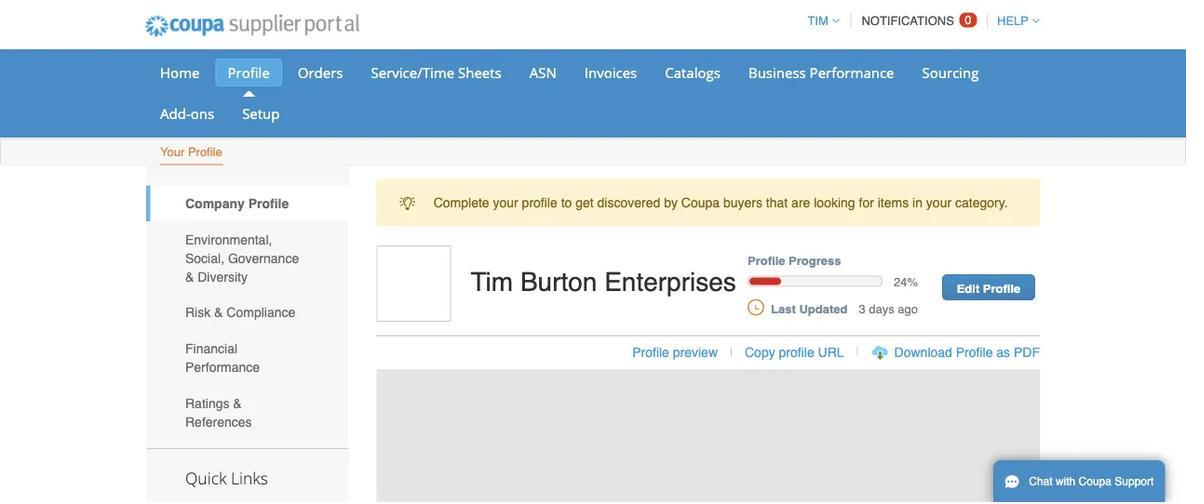 Task type: vqa. For each thing, say whether or not it's contained in the screenshot.
topmost &
yes



Task type: describe. For each thing, give the bounding box(es) containing it.
copy profile url
[[745, 345, 844, 360]]

copy profile url button
[[745, 343, 844, 362]]

are
[[792, 195, 810, 210]]

financial
[[185, 342, 237, 356]]

ratings
[[185, 396, 229, 411]]

to
[[561, 195, 572, 210]]

3 days ago
[[859, 302, 918, 316]]

links
[[231, 468, 268, 490]]

chat
[[1029, 476, 1053, 489]]

buyers
[[723, 195, 763, 210]]

0
[[965, 13, 972, 27]]

ratings & references
[[185, 396, 252, 430]]

coupa supplier portal image
[[132, 3, 372, 49]]

updated
[[799, 302, 848, 316]]

navigation containing notifications 0
[[799, 3, 1040, 39]]

days
[[869, 302, 895, 316]]

edit profile
[[957, 281, 1021, 295]]

tim burton enterprises image
[[377, 246, 451, 322]]

quick links
[[185, 468, 268, 490]]

notifications
[[862, 14, 954, 28]]

business performance
[[749, 63, 894, 82]]

sourcing
[[922, 63, 979, 82]]

for
[[859, 195, 874, 210]]

by
[[664, 195, 678, 210]]

last
[[771, 302, 796, 316]]

& inside environmental, social, governance & diversity
[[185, 270, 194, 284]]

quick
[[185, 468, 227, 490]]

background image
[[377, 370, 1040, 504]]

references
[[185, 415, 252, 430]]

pdf
[[1014, 345, 1040, 360]]

2 your from the left
[[926, 195, 952, 210]]

environmental, social, governance & diversity
[[185, 232, 299, 284]]

1 your from the left
[[493, 195, 518, 210]]

enterprises
[[604, 267, 736, 297]]

financial performance
[[185, 342, 260, 375]]

diversity
[[198, 270, 248, 284]]

progress
[[789, 254, 841, 268]]

notifications 0
[[862, 13, 972, 28]]

discovered
[[597, 195, 660, 210]]

environmental, social, governance & diversity link
[[146, 222, 349, 295]]

profile progress
[[748, 254, 841, 268]]

home link
[[148, 59, 212, 87]]

catalogs
[[665, 63, 721, 82]]

complete
[[434, 195, 489, 210]]

service/time sheets link
[[359, 59, 514, 87]]

support
[[1115, 476, 1154, 489]]

url
[[818, 345, 844, 360]]

chat with coupa support button
[[994, 461, 1165, 504]]

business performance link
[[736, 59, 906, 87]]

business
[[749, 63, 806, 82]]

home
[[160, 63, 200, 82]]

add-
[[160, 104, 191, 123]]

help link
[[989, 14, 1040, 28]]

download profile as pdf button
[[894, 343, 1040, 362]]

your profile link
[[159, 141, 223, 165]]

profile preview link
[[632, 345, 718, 360]]

help
[[997, 14, 1029, 28]]

sourcing link
[[910, 59, 991, 87]]

burton
[[520, 267, 597, 297]]

tim burton enterprises
[[471, 267, 736, 297]]

profile left progress at the right bottom of page
[[748, 254, 785, 268]]

coupa inside "chat with coupa support" button
[[1079, 476, 1112, 489]]

orders
[[298, 63, 343, 82]]

profile inside button
[[956, 345, 993, 360]]

copy
[[745, 345, 775, 360]]

as
[[997, 345, 1010, 360]]

asn link
[[517, 59, 569, 87]]

24%
[[894, 276, 918, 290]]

preview
[[673, 345, 718, 360]]

risk & compliance
[[185, 306, 295, 320]]

company
[[185, 196, 245, 211]]

tim for tim
[[808, 14, 828, 28]]

& for ratings
[[233, 396, 242, 411]]

performance for business
[[810, 63, 894, 82]]

tim for tim burton enterprises
[[471, 267, 513, 297]]

in
[[913, 195, 923, 210]]

tim link
[[799, 14, 840, 28]]

download
[[894, 345, 952, 360]]

edit
[[957, 281, 980, 295]]

complete your profile to get discovered by coupa buyers that are looking for items in your category.
[[434, 195, 1008, 210]]



Task type: locate. For each thing, give the bounding box(es) containing it.
get
[[576, 195, 594, 210]]

1 vertical spatial performance
[[185, 360, 260, 375]]

coupa right with
[[1079, 476, 1112, 489]]

1 horizontal spatial tim
[[808, 14, 828, 28]]

1 horizontal spatial performance
[[810, 63, 894, 82]]

profile right company
[[248, 196, 289, 211]]

3
[[859, 302, 866, 316]]

& inside ratings & references
[[233, 396, 242, 411]]

tim left burton
[[471, 267, 513, 297]]

governance
[[228, 251, 299, 266]]

1 vertical spatial tim
[[471, 267, 513, 297]]

1 horizontal spatial profile
[[779, 345, 814, 360]]

profile preview
[[632, 345, 718, 360]]

service/time sheets
[[371, 63, 502, 82]]

your
[[493, 195, 518, 210], [926, 195, 952, 210]]

0 vertical spatial coupa
[[681, 195, 720, 210]]

your
[[160, 145, 185, 159]]

add-ons
[[160, 104, 214, 123]]

complete your profile to get discovered by coupa buyers that are looking for items in your category. alert
[[377, 179, 1040, 226]]

profile right your
[[188, 145, 222, 159]]

performance
[[810, 63, 894, 82], [185, 360, 260, 375]]

add-ons link
[[148, 100, 226, 128]]

your right "complete" at top
[[493, 195, 518, 210]]

0 horizontal spatial your
[[493, 195, 518, 210]]

0 vertical spatial profile
[[522, 195, 558, 210]]

environmental,
[[185, 232, 272, 247]]

profile inside complete your profile to get discovered by coupa buyers that are looking for items in your category. alert
[[522, 195, 558, 210]]

performance down financial
[[185, 360, 260, 375]]

0 horizontal spatial tim
[[471, 267, 513, 297]]

& right risk
[[214, 306, 223, 320]]

risk & compliance link
[[146, 295, 349, 331]]

chat with coupa support
[[1029, 476, 1154, 489]]

0 vertical spatial &
[[185, 270, 194, 284]]

0 horizontal spatial performance
[[185, 360, 260, 375]]

profile left url
[[779, 345, 814, 360]]

service/time
[[371, 63, 454, 82]]

company profile
[[185, 196, 289, 211]]

&
[[185, 270, 194, 284], [214, 306, 223, 320], [233, 396, 242, 411]]

tim inside navigation
[[808, 14, 828, 28]]

0 horizontal spatial profile
[[522, 195, 558, 210]]

company profile link
[[146, 186, 349, 222]]

1 vertical spatial coupa
[[1079, 476, 1112, 489]]

coupa
[[681, 195, 720, 210], [1079, 476, 1112, 489]]

0 vertical spatial tim
[[808, 14, 828, 28]]

ons
[[191, 104, 214, 123]]

performance for financial
[[185, 360, 260, 375]]

ratings & references link
[[146, 386, 349, 440]]

profile left preview on the bottom right
[[632, 345, 669, 360]]

compliance
[[227, 306, 295, 320]]

invoices link
[[572, 59, 649, 87]]

1 vertical spatial profile
[[779, 345, 814, 360]]

& down the social,
[[185, 270, 194, 284]]

profile
[[228, 63, 270, 82], [188, 145, 222, 159], [248, 196, 289, 211], [748, 254, 785, 268], [983, 281, 1021, 295], [632, 345, 669, 360], [956, 345, 993, 360]]

that
[[766, 195, 788, 210]]

items
[[878, 195, 909, 210]]

& up references
[[233, 396, 242, 411]]

profile left as
[[956, 345, 993, 360]]

profile link
[[216, 59, 282, 87]]

profile up setup
[[228, 63, 270, 82]]

profile inside copy profile url button
[[779, 345, 814, 360]]

profile right edit
[[983, 281, 1021, 295]]

coupa inside complete your profile to get discovered by coupa buyers that are looking for items in your category. alert
[[681, 195, 720, 210]]

setup link
[[230, 100, 292, 128]]

tim inside 'banner'
[[471, 267, 513, 297]]

asn
[[530, 63, 557, 82]]

edit profile link
[[942, 274, 1035, 301]]

last updated
[[771, 302, 848, 316]]

2 horizontal spatial &
[[233, 396, 242, 411]]

0 horizontal spatial &
[[185, 270, 194, 284]]

download profile as pdf
[[894, 345, 1040, 360]]

navigation
[[799, 3, 1040, 39]]

2 vertical spatial &
[[233, 396, 242, 411]]

category.
[[955, 195, 1008, 210]]

performance down tim link
[[810, 63, 894, 82]]

1 horizontal spatial coupa
[[1079, 476, 1112, 489]]

ago
[[898, 302, 918, 316]]

profile left to
[[522, 195, 558, 210]]

coupa right by
[[681, 195, 720, 210]]

with
[[1056, 476, 1076, 489]]

1 horizontal spatial your
[[926, 195, 952, 210]]

risk
[[185, 306, 211, 320]]

& inside 'link'
[[214, 306, 223, 320]]

invoices
[[585, 63, 637, 82]]

social,
[[185, 251, 224, 266]]

0 vertical spatial performance
[[810, 63, 894, 82]]

tim burton enterprises banner
[[377, 246, 1040, 504]]

your right in
[[926, 195, 952, 210]]

1 vertical spatial &
[[214, 306, 223, 320]]

0 horizontal spatial coupa
[[681, 195, 720, 210]]

catalogs link
[[653, 59, 733, 87]]

your profile
[[160, 145, 222, 159]]

1 horizontal spatial &
[[214, 306, 223, 320]]

financial performance link
[[146, 331, 349, 386]]

tim
[[808, 14, 828, 28], [471, 267, 513, 297]]

profile
[[522, 195, 558, 210], [779, 345, 814, 360]]

performance inside "link"
[[185, 360, 260, 375]]

looking
[[814, 195, 855, 210]]

tim up business performance at the right of page
[[808, 14, 828, 28]]

sheets
[[458, 63, 502, 82]]

& for risk
[[214, 306, 223, 320]]



